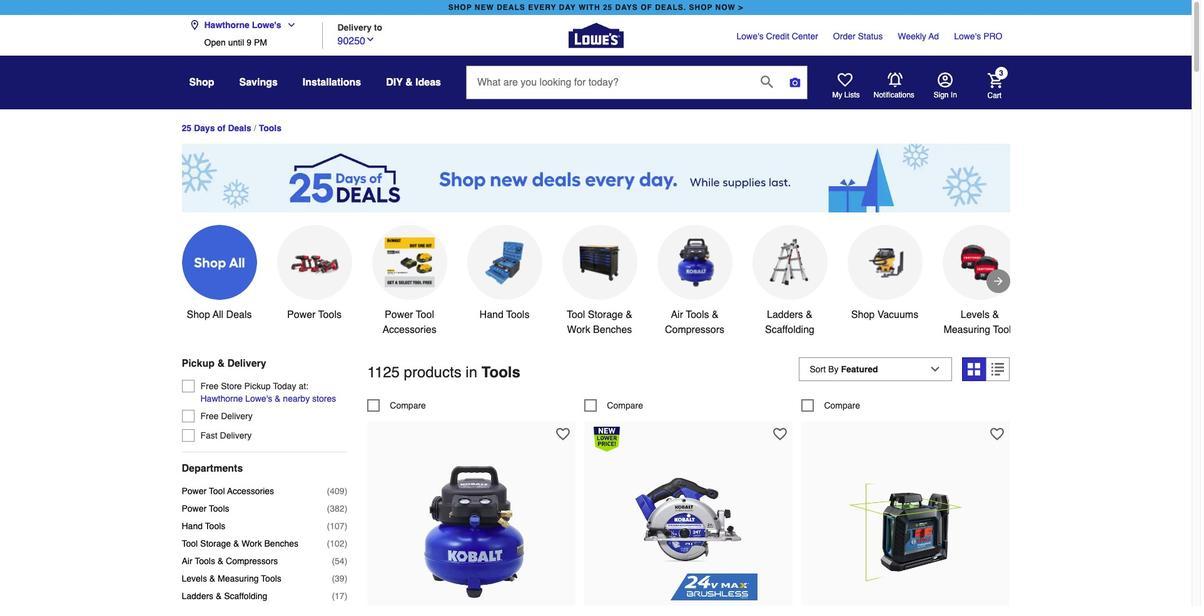 Task type: locate. For each thing, give the bounding box(es) containing it.
2 compare from the left
[[607, 401, 643, 411]]

0 vertical spatial ladders & scaffolding
[[765, 310, 815, 336]]

7 ) from the top
[[344, 592, 347, 602]]

power tools button
[[277, 225, 352, 323]]

sign in button
[[934, 73, 957, 100]]

( down ( 54 )
[[332, 574, 335, 584]]

grid view image
[[968, 363, 981, 376]]

new lower price image
[[594, 427, 620, 452]]

lowe's left the "pro"
[[954, 31, 981, 41]]

pickup up hawthorne lowe's & nearby stores button
[[244, 382, 271, 392]]

5 ) from the top
[[344, 557, 347, 567]]

0 vertical spatial compressors
[[665, 325, 725, 336]]

pickup down all
[[182, 358, 215, 370]]

) for ( 382 )
[[344, 504, 347, 514]]

compare inside 5014029963 element
[[390, 401, 426, 411]]

5014029963 element
[[367, 400, 426, 412]]

1 horizontal spatial shop
[[689, 3, 713, 12]]

hand down departments
[[182, 522, 203, 532]]

store
[[221, 382, 242, 392]]

air tools & compressors image
[[670, 238, 720, 288]]

1 horizontal spatial power tool accessories
[[382, 310, 436, 336]]

0 horizontal spatial ladders & scaffolding
[[182, 592, 267, 602]]

of
[[641, 3, 652, 12]]

0 vertical spatial deals
[[228, 123, 251, 133]]

1 vertical spatial tool storage & work benches
[[182, 539, 298, 549]]

diy & ideas
[[386, 77, 441, 88]]

delivery up free store pickup today at:
[[227, 358, 266, 370]]

hand down hand tools image
[[480, 310, 504, 321]]

0 horizontal spatial pickup
[[182, 358, 215, 370]]

with
[[579, 3, 600, 12]]

0 vertical spatial scaffolding
[[765, 325, 815, 336]]

1 vertical spatial ladders
[[182, 592, 213, 602]]

1002731064 element
[[585, 400, 643, 412]]

0 vertical spatial measuring
[[944, 325, 990, 336]]

1 horizontal spatial tool storage & work benches
[[567, 310, 632, 336]]

( for 39
[[332, 574, 335, 584]]

1 vertical spatial compressors
[[226, 557, 278, 567]]

1 vertical spatial storage
[[200, 539, 231, 549]]

0 horizontal spatial measuring
[[218, 574, 259, 584]]

hand tools down departments
[[182, 522, 225, 532]]

power tool accessories down departments
[[182, 487, 274, 497]]

2 horizontal spatial compare
[[824, 401, 860, 411]]

1 vertical spatial benches
[[264, 539, 298, 549]]

1 vertical spatial hawthorne
[[201, 394, 243, 404]]

deals left /
[[228, 123, 251, 133]]

to
[[374, 22, 382, 32]]

0 vertical spatial accessories
[[382, 325, 436, 336]]

) up the '( 39 )'
[[344, 557, 347, 567]]

1 horizontal spatial work
[[567, 325, 590, 336]]

2 ) from the top
[[344, 504, 347, 514]]

1 vertical spatial measuring
[[218, 574, 259, 584]]

compressors
[[665, 325, 725, 336], [226, 557, 278, 567]]

( down ( 107 )
[[327, 539, 330, 549]]

ideas
[[415, 77, 441, 88]]

1 horizontal spatial hand
[[480, 310, 504, 321]]

hawthorne up open until 9 pm at the left top of the page
[[204, 20, 250, 30]]

until
[[228, 38, 244, 48]]

in
[[466, 364, 477, 382]]

air tools & compressors
[[665, 310, 725, 336], [182, 557, 278, 567]]

weekly ad link
[[898, 30, 939, 43]]

1 vertical spatial hand
[[182, 522, 203, 532]]

0 horizontal spatial work
[[242, 539, 262, 549]]

0 vertical spatial air tools & compressors
[[665, 310, 725, 336]]

deals right all
[[226, 310, 252, 321]]

1 horizontal spatial hand tools
[[480, 310, 530, 321]]

1 horizontal spatial power tools
[[287, 310, 342, 321]]

hawthorne for hawthorne lowe's
[[204, 20, 250, 30]]

scaffolding
[[765, 325, 815, 336], [224, 592, 267, 602]]

accessories up the products
[[382, 325, 436, 336]]

all
[[213, 310, 223, 321]]

1 horizontal spatial levels
[[961, 310, 990, 321]]

3 compare from the left
[[824, 401, 860, 411]]

free
[[201, 382, 219, 392], [201, 412, 219, 422]]

0 vertical spatial storage
[[588, 310, 623, 321]]

tool storage & work benches inside button
[[567, 310, 632, 336]]

air inside air tools & compressors button
[[671, 310, 683, 321]]

lowe's home improvement notification center image
[[887, 73, 902, 88]]

free up fast
[[201, 412, 219, 422]]

vacuums
[[878, 310, 919, 321]]

0 horizontal spatial ladders
[[182, 592, 213, 602]]

departments
[[182, 463, 243, 475]]

0 horizontal spatial compare
[[390, 401, 426, 411]]

1 vertical spatial work
[[242, 539, 262, 549]]

order
[[833, 31, 856, 41]]

power tools down power tools "image"
[[287, 310, 342, 321]]

1 compare from the left
[[390, 401, 426, 411]]

tools inside button
[[686, 310, 709, 321]]

0 horizontal spatial shop
[[448, 3, 472, 12]]

installations
[[303, 77, 361, 88]]

1 horizontal spatial heart outline image
[[773, 428, 787, 441]]

2 horizontal spatial heart outline image
[[991, 428, 1004, 441]]

power tool accessories up the products
[[382, 310, 436, 336]]

) down 39 on the left of page
[[344, 592, 347, 602]]

1 vertical spatial air tools & compressors
[[182, 557, 278, 567]]

1 vertical spatial deals
[[226, 310, 252, 321]]

benches
[[593, 325, 632, 336], [264, 539, 298, 549]]

1 horizontal spatial ladders & scaffolding
[[765, 310, 815, 336]]

) for ( 102 )
[[344, 539, 347, 549]]

every
[[528, 3, 556, 12]]

hand tools inside button
[[480, 310, 530, 321]]

power tools inside button
[[287, 310, 342, 321]]

( down ( 409 ) on the bottom of the page
[[327, 504, 330, 514]]

power
[[287, 310, 316, 321], [385, 310, 413, 321], [182, 487, 207, 497], [182, 504, 207, 514]]

0 horizontal spatial accessories
[[227, 487, 274, 497]]

0 vertical spatial work
[[567, 325, 590, 336]]

lowe's home improvement account image
[[938, 73, 953, 88]]

1 horizontal spatial scaffolding
[[765, 325, 815, 336]]

ladders & scaffolding inside button
[[765, 310, 815, 336]]

0 vertical spatial free
[[201, 382, 219, 392]]

shop inside shop all deals button
[[187, 310, 210, 321]]

shop down open
[[189, 77, 214, 88]]

benches inside button
[[593, 325, 632, 336]]

hand tools
[[480, 310, 530, 321], [182, 522, 225, 532]]

1 heart outline image from the left
[[556, 428, 570, 441]]

air
[[671, 310, 683, 321], [182, 557, 192, 567]]

) up ( 382 )
[[344, 487, 347, 497]]

25 left days
[[182, 123, 191, 133]]

2 free from the top
[[201, 412, 219, 422]]

shop
[[189, 77, 214, 88], [187, 310, 210, 321], [851, 310, 875, 321]]

shop all deals image
[[182, 225, 257, 300]]

hand
[[480, 310, 504, 321], [182, 522, 203, 532]]

0 horizontal spatial 25
[[182, 123, 191, 133]]

accessories down departments element at the left of the page
[[227, 487, 274, 497]]

0 vertical spatial hawthorne
[[204, 20, 250, 30]]

1 free from the top
[[201, 382, 219, 392]]

power tool accessories inside button
[[382, 310, 436, 336]]

25 days of deals link
[[182, 123, 251, 133]]

lowe's pro link
[[954, 30, 1003, 43]]

power tools down departments
[[182, 504, 229, 514]]

) down ( 54 )
[[344, 574, 347, 584]]

stores
[[312, 394, 336, 404]]

shop for shop all deals
[[187, 310, 210, 321]]

None search field
[[466, 66, 808, 111]]

0 vertical spatial levels & measuring tools
[[944, 310, 1016, 336]]

4 ) from the top
[[344, 539, 347, 549]]

tool
[[416, 310, 434, 321], [567, 310, 585, 321], [209, 487, 225, 497], [182, 539, 198, 549]]

deals
[[228, 123, 251, 133], [226, 310, 252, 321]]

1 vertical spatial power tool accessories
[[182, 487, 274, 497]]

1 horizontal spatial air tools & compressors
[[665, 310, 725, 336]]

1 horizontal spatial air
[[671, 310, 683, 321]]

shop new deals every day with 25 days of deals. shop now >
[[448, 3, 743, 12]]

25 right the with
[[603, 3, 613, 12]]

measuring
[[944, 325, 990, 336], [218, 574, 259, 584]]

hawthorne for hawthorne lowe's & nearby stores
[[201, 394, 243, 404]]

( down ( 102 )
[[332, 557, 335, 567]]

ladders & scaffolding button
[[752, 225, 827, 338]]

hawthorne down store
[[201, 394, 243, 404]]

lowe's pro
[[954, 31, 1003, 41]]

free left store
[[201, 382, 219, 392]]

( down 39 on the left of page
[[332, 592, 335, 602]]

1 horizontal spatial 25
[[603, 3, 613, 12]]

at:
[[299, 382, 308, 392]]

( up ( 382 )
[[327, 487, 330, 497]]

shop vacuums image
[[860, 238, 910, 288]]

heart outline image
[[556, 428, 570, 441], [773, 428, 787, 441], [991, 428, 1004, 441]]

1 vertical spatial 25
[[182, 123, 191, 133]]

hawthorne lowe's & nearby stores
[[201, 394, 336, 404]]

90250 button
[[338, 32, 375, 48]]

0 vertical spatial benches
[[593, 325, 632, 336]]

( for 54
[[332, 557, 335, 567]]

pm
[[254, 38, 267, 48]]

1 vertical spatial levels
[[182, 574, 207, 584]]

pro
[[984, 31, 1003, 41]]

1 horizontal spatial benches
[[593, 325, 632, 336]]

) up ( 102 )
[[344, 522, 347, 532]]

lowe's
[[252, 20, 281, 30], [737, 31, 764, 41], [954, 31, 981, 41], [245, 394, 272, 404]]

shop left new
[[448, 3, 472, 12]]

3 ) from the top
[[344, 522, 347, 532]]

0 horizontal spatial air
[[182, 557, 192, 567]]

1 horizontal spatial ladders
[[767, 310, 803, 321]]

0 vertical spatial power tools
[[287, 310, 342, 321]]

6 ) from the top
[[344, 574, 347, 584]]

compare for 5001934989 element
[[824, 401, 860, 411]]

ladders
[[767, 310, 803, 321], [182, 592, 213, 602]]

shop left now
[[689, 3, 713, 12]]

compare
[[390, 401, 426, 411], [607, 401, 643, 411], [824, 401, 860, 411]]

shop for shop vacuums
[[851, 310, 875, 321]]

compare inside 1002731064 element
[[607, 401, 643, 411]]

0 vertical spatial ladders
[[767, 310, 803, 321]]

39
[[335, 574, 344, 584]]

hawthorne
[[204, 20, 250, 30], [201, 394, 243, 404]]

1 horizontal spatial compare
[[607, 401, 643, 411]]

0 vertical spatial hand
[[480, 310, 504, 321]]

shop
[[448, 3, 472, 12], [689, 3, 713, 12]]

ladders & scaffolding image
[[765, 238, 815, 288]]

1 vertical spatial free
[[201, 412, 219, 422]]

open until 9 pm
[[204, 38, 267, 48]]

1 horizontal spatial accessories
[[382, 325, 436, 336]]

shop left all
[[187, 310, 210, 321]]

1 vertical spatial pickup
[[244, 382, 271, 392]]

shop for shop
[[189, 77, 214, 88]]

sign in
[[934, 91, 957, 99]]

delivery down free delivery
[[220, 431, 252, 441]]

levels & measuring tools button
[[943, 225, 1018, 338]]

shop inside shop vacuums 'button'
[[851, 310, 875, 321]]

tool storage & work benches
[[567, 310, 632, 336], [182, 539, 298, 549]]

delivery
[[338, 22, 372, 32], [227, 358, 266, 370], [221, 412, 253, 422], [220, 431, 252, 441]]

107
[[330, 522, 344, 532]]

( for 17
[[332, 592, 335, 602]]

1 horizontal spatial storage
[[588, 310, 623, 321]]

tool inside the power tool accessories button
[[416, 310, 434, 321]]

departments element
[[182, 463, 347, 475]]

shop left vacuums
[[851, 310, 875, 321]]

0 vertical spatial levels
[[961, 310, 990, 321]]

0 vertical spatial air
[[671, 310, 683, 321]]

( up 102
[[327, 522, 330, 532]]

( 17 )
[[332, 592, 347, 602]]

work inside tool storage & work benches button
[[567, 325, 590, 336]]

compressors inside button
[[665, 325, 725, 336]]

weekly ad
[[898, 31, 939, 41]]

0 vertical spatial power tool accessories
[[382, 310, 436, 336]]

) for ( 39 )
[[344, 574, 347, 584]]

lowe's up pm
[[252, 20, 281, 30]]

0 vertical spatial tool storage & work benches
[[567, 310, 632, 336]]

power tool accessories image
[[384, 238, 434, 288]]

lowe's credit center link
[[737, 30, 818, 43]]

( 107 )
[[327, 522, 347, 532]]

1 ) from the top
[[344, 487, 347, 497]]

hand tools button
[[467, 225, 542, 323]]

deals inside 25 days of deals / tools
[[228, 123, 251, 133]]

lowe's home improvement logo image
[[568, 8, 623, 63]]

) for ( 17 )
[[344, 592, 347, 602]]

0 horizontal spatial scaffolding
[[224, 592, 267, 602]]

list view image
[[992, 363, 1004, 376]]

storage
[[588, 310, 623, 321], [200, 539, 231, 549]]

2 shop from the left
[[689, 3, 713, 12]]

1 vertical spatial power tools
[[182, 504, 229, 514]]

0 horizontal spatial heart outline image
[[556, 428, 570, 441]]

0 vertical spatial hand tools
[[480, 310, 530, 321]]

1 vertical spatial hand tools
[[182, 522, 225, 532]]

lowe's home improvement cart image
[[988, 73, 1003, 88]]

hand tools down hand tools image
[[480, 310, 530, 321]]

compare inside 5001934989 element
[[824, 401, 860, 411]]

order status
[[833, 31, 883, 41]]

) down ( 409 ) on the bottom of the page
[[344, 504, 347, 514]]

0 vertical spatial 25
[[603, 3, 613, 12]]

1 horizontal spatial levels & measuring tools
[[944, 310, 1016, 336]]

1 vertical spatial levels & measuring tools
[[182, 574, 281, 584]]

( for 409
[[327, 487, 330, 497]]

hand inside button
[[480, 310, 504, 321]]

deals inside button
[[226, 310, 252, 321]]

ad
[[929, 31, 939, 41]]

1 horizontal spatial measuring
[[944, 325, 990, 336]]

fast
[[201, 431, 218, 441]]

1 horizontal spatial compressors
[[665, 325, 725, 336]]

) up ( 54 )
[[344, 539, 347, 549]]

17
[[335, 592, 344, 602]]

lowe's credit center
[[737, 31, 818, 41]]

power tools
[[287, 310, 342, 321], [182, 504, 229, 514]]



Task type: describe. For each thing, give the bounding box(es) containing it.
in
[[951, 91, 957, 99]]

levels inside levels & measuring tools
[[961, 310, 990, 321]]

notifications
[[874, 91, 915, 99]]

tools inside 25 days of deals / tools
[[259, 123, 282, 133]]

delivery up fast delivery
[[221, 412, 253, 422]]

nearby
[[283, 394, 310, 404]]

location image
[[189, 20, 199, 30]]

lists
[[844, 91, 860, 99]]

0 horizontal spatial levels
[[182, 574, 207, 584]]

hawthorne lowe's button
[[189, 13, 301, 38]]

( for 102
[[327, 539, 330, 549]]

( 39 )
[[332, 574, 347, 584]]

free delivery
[[201, 412, 253, 422]]

pickup & delivery
[[182, 358, 266, 370]]

status
[[858, 31, 883, 41]]

) for ( 107 )
[[344, 522, 347, 532]]

( for 107
[[327, 522, 330, 532]]

1 shop from the left
[[448, 3, 472, 12]]

54
[[335, 557, 344, 567]]

) for ( 54 )
[[344, 557, 347, 567]]

lowe's left credit
[[737, 31, 764, 41]]

25 inside 25 days of deals / tools
[[182, 123, 191, 133]]

9
[[247, 38, 252, 48]]

chevron down image
[[281, 20, 296, 30]]

days
[[194, 123, 215, 133]]

camera image
[[789, 76, 801, 89]]

sign
[[934, 91, 949, 99]]

arrow right image
[[992, 275, 1004, 288]]

hawthorne lowe's & nearby stores button
[[201, 393, 336, 405]]

tool storage & work benches image
[[575, 238, 625, 288]]

102
[[330, 539, 344, 549]]

( 54 )
[[332, 557, 347, 567]]

0 horizontal spatial storage
[[200, 539, 231, 549]]

air tools & compressors inside air tools & compressors button
[[665, 310, 725, 336]]

0 horizontal spatial compressors
[[226, 557, 278, 567]]

day
[[559, 3, 576, 12]]

accessories inside button
[[382, 325, 436, 336]]

1 vertical spatial air
[[182, 557, 192, 567]]

lowe's down free store pickup today at:
[[245, 394, 272, 404]]

power inside power tool accessories
[[385, 310, 413, 321]]

search image
[[761, 75, 773, 88]]

diy & ideas button
[[386, 71, 441, 94]]

my lists
[[832, 91, 860, 99]]

3
[[999, 69, 1003, 78]]

days
[[615, 3, 638, 12]]

levels & measuring tools inside button
[[944, 310, 1016, 336]]

& inside 'air tools & compressors'
[[712, 310, 719, 321]]

1125 products in tools
[[367, 364, 520, 382]]

0 horizontal spatial benches
[[264, 539, 298, 549]]

0 vertical spatial pickup
[[182, 358, 215, 370]]

tools link
[[259, 123, 282, 133]]

my
[[832, 91, 842, 99]]

& inside levels & measuring tools
[[993, 310, 999, 321]]

my lists link
[[832, 73, 860, 100]]

2 heart outline image from the left
[[773, 428, 787, 441]]

1 vertical spatial accessories
[[227, 487, 274, 497]]

delivery to
[[338, 22, 382, 32]]

compare for 5014029963 element
[[390, 401, 426, 411]]

0 horizontal spatial hand tools
[[182, 522, 225, 532]]

>
[[738, 3, 743, 12]]

0 horizontal spatial hand
[[182, 522, 203, 532]]

kobalt 24-volt max 6-1/2-in brushless cordless circular saw (bare tool) image
[[620, 464, 758, 601]]

1125
[[367, 364, 400, 382]]

tool inside tool storage & work benches button
[[567, 310, 585, 321]]

0 horizontal spatial levels & measuring tools
[[182, 574, 281, 584]]

/
[[254, 123, 256, 134]]

( 382 )
[[327, 504, 347, 514]]

installations button
[[303, 71, 361, 94]]

25 days of deals. shop new deals every day. while supplies last. image
[[182, 144, 1010, 213]]

0 horizontal spatial power tool accessories
[[182, 487, 274, 497]]

shop new deals every day with 25 days of deals. shop now > link
[[446, 0, 746, 15]]

( 409 )
[[327, 487, 347, 497]]

25 inside shop new deals every day with 25 days of deals. shop now > link
[[603, 3, 613, 12]]

3 heart outline image from the left
[[991, 428, 1004, 441]]

& inside ladders & scaffolding
[[806, 310, 813, 321]]

today
[[273, 382, 296, 392]]

chevron down image
[[365, 34, 375, 44]]

power tool accessories button
[[372, 225, 447, 338]]

1 vertical spatial ladders & scaffolding
[[182, 592, 267, 602]]

air tools & compressors button
[[657, 225, 732, 338]]

tool storage & work benches button
[[562, 225, 637, 338]]

free for free store pickup today at:
[[201, 382, 219, 392]]

diy
[[386, 77, 403, 88]]

hawthorne lowe's
[[204, 20, 281, 30]]

shop vacuums
[[851, 310, 919, 321]]

ladders inside ladders & scaffolding button
[[767, 310, 803, 321]]

power tools image
[[289, 238, 339, 288]]

shop all deals button
[[182, 225, 257, 323]]

levels & measuring tools image
[[955, 238, 1005, 288]]

shop button
[[189, 71, 214, 94]]

deals
[[497, 3, 525, 12]]

) for ( 409 )
[[344, 487, 347, 497]]

hand tools image
[[480, 238, 530, 288]]

409
[[330, 487, 344, 497]]

free store pickup today at:
[[201, 382, 308, 392]]

of
[[217, 123, 226, 133]]

delivery up '90250'
[[338, 22, 372, 32]]

lowe's home improvement lists image
[[837, 73, 852, 88]]

order status link
[[833, 30, 883, 43]]

weekly
[[898, 31, 926, 41]]

storage inside tool storage & work benches
[[588, 310, 623, 321]]

savings button
[[239, 71, 278, 94]]

0 horizontal spatial power tools
[[182, 504, 229, 514]]

measuring inside levels & measuring tools
[[944, 325, 990, 336]]

1 vertical spatial scaffolding
[[224, 592, 267, 602]]

kobalt 6-gallons portable 150 psi pancake air compressor image
[[403, 464, 540, 601]]

382
[[330, 504, 344, 514]]

shop all deals
[[187, 310, 252, 321]]

shop vacuums button
[[847, 225, 922, 323]]

credit
[[766, 31, 790, 41]]

compare for 1002731064 element
[[607, 401, 643, 411]]

now
[[715, 3, 736, 12]]

fast delivery
[[201, 431, 252, 441]]

5001934989 element
[[802, 400, 860, 412]]

bosch green 100-ft self-leveling indoor/outdoor cross-line laser level with cross beam image
[[837, 464, 975, 601]]

25 days of deals / tools
[[182, 123, 282, 134]]

0 horizontal spatial air tools & compressors
[[182, 557, 278, 567]]

scaffolding inside button
[[765, 325, 815, 336]]

cart
[[988, 91, 1002, 100]]

0 horizontal spatial tool storage & work benches
[[182, 539, 298, 549]]

( 102 )
[[327, 539, 347, 549]]

1 horizontal spatial pickup
[[244, 382, 271, 392]]

free for free delivery
[[201, 412, 219, 422]]

( for 382
[[327, 504, 330, 514]]

open
[[204, 38, 226, 48]]

products
[[404, 364, 461, 382]]

savings
[[239, 77, 278, 88]]

Search Query text field
[[467, 66, 751, 99]]



Task type: vqa. For each thing, say whether or not it's contained in the screenshot.
the left chevron down "ICON"
yes



